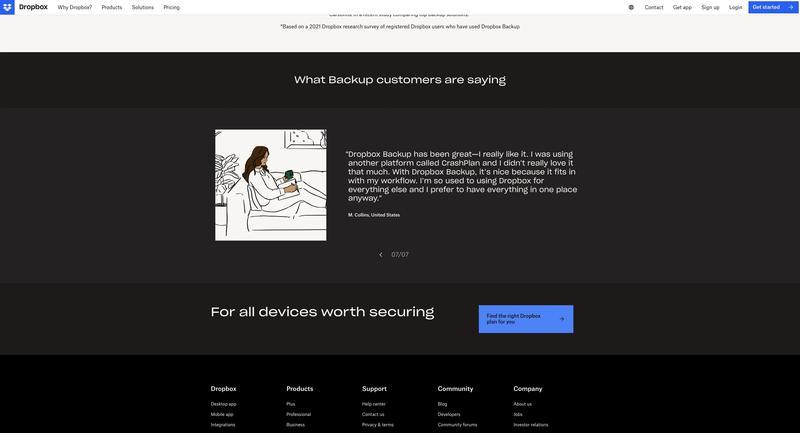 Task type: locate. For each thing, give the bounding box(es) containing it.
really left like
[[483, 150, 504, 159]]

dropbox inside find the right dropbox plan for you
[[521, 313, 541, 319]]

have right who
[[457, 23, 468, 30]]

survey
[[364, 23, 379, 30]]

in right fits
[[569, 167, 576, 177]]

the
[[499, 313, 507, 319]]

1 vertical spatial users
[[432, 23, 445, 30]]

dropbox down backblaze
[[482, 23, 501, 30]]

carbonite
[[329, 11, 352, 17]]

0 vertical spatial using
[[553, 150, 573, 159]]

relations
[[531, 422, 549, 428]]

0 vertical spatial community
[[438, 385, 474, 393]]

get for get started
[[753, 4, 762, 10]]

contact left get app popup button at top
[[645, 4, 664, 10]]

1 horizontal spatial i
[[500, 159, 502, 168]]

0 vertical spatial for
[[534, 176, 545, 186]]

community for community forums
[[438, 422, 462, 428]]

i left didn't
[[500, 159, 502, 168]]

0 horizontal spatial in
[[354, 11, 358, 17]]

1 vertical spatial used
[[446, 176, 465, 186]]

0 vertical spatial us
[[528, 402, 532, 407]]

a right on
[[306, 23, 308, 30]]

for
[[534, 176, 545, 186], [499, 319, 506, 325]]

1 vertical spatial app
[[229, 402, 237, 407]]

app right "desktop"
[[229, 402, 237, 407]]

backup
[[429, 11, 446, 17]]

2 vertical spatial in
[[531, 185, 537, 194]]

0 horizontal spatial products
[[102, 4, 122, 10]]

much.
[[367, 167, 390, 177]]

0 horizontal spatial users
[[322, 4, 334, 10]]

footer
[[0, 370, 801, 434]]

states
[[387, 213, 400, 218]]

0 horizontal spatial a
[[306, 23, 308, 30]]

mobile app link
[[211, 412, 234, 417]]

been
[[430, 150, 450, 159]]

app
[[684, 4, 692, 10], [229, 402, 237, 407], [226, 412, 234, 417]]

users up carbonite
[[322, 4, 334, 10]]

2 horizontal spatial in
[[569, 167, 576, 177]]

investor
[[514, 422, 530, 428]]

i
[[531, 150, 533, 159], [500, 159, 502, 168], [427, 185, 429, 194]]

plan
[[487, 319, 498, 325]]

"dropbox backup has been great—i really like it. i was using another platform called crashplan and i didn't really love it that much. with dropbox backup, it's nice because it fits in with my workflow. i'm so used to using dropbox for everything else and i prefer to have everything in one place anyway."
[[346, 150, 578, 203]]

get inside popup button
[[674, 4, 682, 10]]

1 vertical spatial products
[[287, 385, 314, 393]]

1 vertical spatial using
[[477, 176, 497, 186]]

registered
[[387, 23, 410, 30]]

i left so
[[427, 185, 429, 194]]

it
[[569, 159, 574, 168], [548, 167, 553, 177]]

have
[[457, 23, 468, 30], [467, 185, 485, 194]]

app for desktop app
[[229, 402, 237, 407]]

0 horizontal spatial for
[[499, 319, 506, 325]]

support
[[363, 385, 387, 393]]

0 vertical spatial contact
[[645, 4, 664, 10]]

a left recent
[[359, 11, 362, 17]]

dropbox
[[282, 4, 302, 10], [353, 4, 373, 10], [322, 23, 342, 30], [411, 23, 431, 30], [482, 23, 501, 30], [412, 167, 444, 177], [500, 176, 532, 186], [521, 313, 541, 319], [211, 385, 237, 393]]

0 vertical spatial a
[[359, 11, 362, 17]]

1 horizontal spatial used
[[469, 23, 480, 30]]

dropbox up recent
[[353, 4, 373, 10]]

community down developers link
[[438, 422, 462, 428]]

a
[[359, 11, 362, 17], [306, 23, 308, 30]]

us up &
[[380, 412, 385, 417]]

us right about
[[528, 402, 532, 407]]

1 vertical spatial us
[[380, 412, 385, 417]]

community forums
[[438, 422, 478, 428]]

0 horizontal spatial get
[[674, 4, 682, 10]]

for inside "dropbox backup has been great—i really like it. i was using another platform called crashplan and i didn't really love it that much. with dropbox backup, it's nice because it fits in with my workflow. i'm so used to using dropbox for everything else and i prefer to have everything in one place anyway."
[[534, 176, 545, 186]]

everything down much.
[[349, 185, 389, 194]]

1 vertical spatial have
[[467, 185, 485, 194]]

1 everything from the left
[[349, 185, 389, 194]]

community up "blog"
[[438, 385, 474, 393]]

get left the started
[[753, 4, 762, 10]]

it.
[[522, 150, 529, 159]]

really
[[483, 150, 504, 159], [528, 159, 549, 168]]

i right it. in the right top of the page
[[531, 150, 533, 159]]

1 horizontal spatial contact
[[645, 4, 664, 10]]

0 vertical spatial app
[[684, 4, 692, 10]]

backup inside "dropbox backup has been great—i really like it. i was using another platform called crashplan and i didn't really love it that much. with dropbox backup, it's nice because it fits in with my workflow. i'm so used to using dropbox for everything else and i prefer to have everything in one place anyway."
[[383, 150, 412, 159]]

0 horizontal spatial used
[[446, 176, 465, 186]]

than
[[473, 4, 484, 10]]

like
[[506, 150, 519, 159]]

really left love
[[528, 159, 549, 168]]

1 horizontal spatial everything
[[488, 185, 528, 194]]

fits
[[555, 167, 567, 177]]

contact inside popup button
[[645, 4, 664, 10]]

app left sign
[[684, 4, 692, 10]]

everything
[[349, 185, 389, 194], [488, 185, 528, 194]]

contact for contact
[[645, 4, 664, 10]]

app inside popup button
[[684, 4, 692, 10]]

have down it's
[[467, 185, 485, 194]]

started
[[763, 4, 781, 10]]

to inside dropbox backup users ranked dropbox backup as more intuitive and easier to use than backblaze and carbonite in a recent study comparing top backup solutions.*
[[458, 4, 462, 10]]

us
[[528, 402, 532, 407], [380, 412, 385, 417]]

0 vertical spatial in
[[354, 11, 358, 17]]

everything down nice
[[488, 185, 528, 194]]

1 vertical spatial contact
[[363, 412, 379, 417]]

app for get app
[[684, 4, 692, 10]]

in inside dropbox backup users ranked dropbox backup as more intuitive and easier to use than backblaze and carbonite in a recent study comparing top backup solutions.*
[[354, 11, 358, 17]]

m.
[[349, 213, 354, 218]]

0 horizontal spatial contact
[[363, 412, 379, 417]]

find the right dropbox plan for you link
[[479, 306, 574, 333]]

us for about us
[[528, 402, 532, 407]]

1 vertical spatial for
[[499, 319, 506, 325]]

securing
[[370, 304, 435, 320]]

1 horizontal spatial a
[[359, 11, 362, 17]]

it left fits
[[548, 167, 553, 177]]

in
[[354, 11, 358, 17], [569, 167, 576, 177], [531, 185, 537, 194]]

0 horizontal spatial us
[[380, 412, 385, 417]]

dropbox right right
[[521, 313, 541, 319]]

1 horizontal spatial for
[[534, 176, 545, 186]]

integrations link
[[211, 422, 235, 428]]

app right mobile
[[226, 412, 234, 417]]

0 horizontal spatial i
[[427, 185, 429, 194]]

for all devices worth securing
[[211, 304, 435, 320]]

products inside footer
[[287, 385, 314, 393]]

0 vertical spatial products
[[102, 4, 122, 10]]

and right backblaze
[[510, 4, 519, 10]]

1 community from the top
[[438, 385, 474, 393]]

1 horizontal spatial products
[[287, 385, 314, 393]]

2 vertical spatial app
[[226, 412, 234, 417]]

1 vertical spatial a
[[306, 23, 308, 30]]

users down backup
[[432, 23, 445, 30]]

sign up
[[702, 4, 720, 10]]

jobs link
[[514, 412, 523, 417]]

contact
[[645, 4, 664, 10], [363, 412, 379, 417]]

for left you
[[499, 319, 506, 325]]

it right love
[[569, 159, 574, 168]]

get started
[[753, 4, 781, 10]]

us for contact us
[[380, 412, 385, 417]]

2 community from the top
[[438, 422, 462, 428]]

0 horizontal spatial really
[[483, 150, 504, 159]]

company
[[514, 385, 543, 393]]

for left fits
[[534, 176, 545, 186]]

contact up the privacy
[[363, 412, 379, 417]]

login
[[730, 4, 743, 10]]

get right the contact popup button
[[674, 4, 682, 10]]

another
[[349, 159, 379, 168]]

0 vertical spatial users
[[322, 4, 334, 10]]

you
[[507, 319, 515, 325]]

to up solutions.*
[[458, 4, 462, 10]]

all
[[239, 304, 255, 320]]

users
[[322, 4, 334, 10], [432, 23, 445, 30]]

right
[[508, 313, 520, 319]]

was
[[536, 150, 551, 159]]

to down backup,
[[457, 185, 465, 194]]

privacy & terms link
[[363, 422, 394, 428]]

worth
[[321, 304, 366, 320]]

desktop
[[211, 402, 228, 407]]

plus
[[287, 402, 295, 407]]

used down than
[[469, 23, 480, 30]]

used
[[469, 23, 480, 30], [446, 176, 465, 186]]

dropbox up *based
[[282, 4, 302, 10]]

and
[[433, 4, 441, 10], [510, 4, 519, 10], [483, 159, 498, 168], [410, 185, 424, 194]]

in up research
[[354, 11, 358, 17]]

about us link
[[514, 402, 532, 407]]

0 horizontal spatial everything
[[349, 185, 389, 194]]

in left the one
[[531, 185, 537, 194]]

1 horizontal spatial in
[[531, 185, 537, 194]]

have inside "dropbox backup has been great—i really like it. i was using another platform called crashplan and i didn't really love it that much. with dropbox backup, it's nice because it fits in with my workflow. i'm so used to using dropbox for everything else and i prefer to have everything in one place anyway."
[[467, 185, 485, 194]]

2 everything from the left
[[488, 185, 528, 194]]

1 horizontal spatial us
[[528, 402, 532, 407]]

1 horizontal spatial really
[[528, 159, 549, 168]]

used right so
[[446, 176, 465, 186]]

professional link
[[287, 412, 311, 417]]

saying
[[468, 74, 506, 86]]

solutions button
[[127, 0, 159, 15]]

to left it's
[[467, 176, 475, 186]]

nice
[[493, 167, 510, 177]]

help center link
[[363, 402, 386, 407]]

backblaze
[[485, 4, 509, 10]]

1 vertical spatial community
[[438, 422, 462, 428]]

find
[[487, 313, 498, 319]]

products
[[102, 4, 122, 10], [287, 385, 314, 393]]

developers link
[[438, 412, 461, 417]]

dropbox down didn't
[[500, 176, 532, 186]]

1 horizontal spatial get
[[753, 4, 762, 10]]

investor relations link
[[514, 422, 549, 428]]

1 horizontal spatial using
[[553, 150, 573, 159]]



Task type: vqa. For each thing, say whether or not it's contained in the screenshot.


Task type: describe. For each thing, give the bounding box(es) containing it.
get started link
[[749, 1, 800, 13]]

with
[[349, 176, 365, 186]]

dropbox backup users ranked dropbox backup as more intuitive and easier to use than backblaze and carbonite in a recent study comparing top backup solutions.*
[[282, 4, 519, 17]]

0 horizontal spatial it
[[548, 167, 553, 177]]

a inside dropbox backup users ranked dropbox backup as more intuitive and easier to use than backblaze and carbonite in a recent study comparing top backup solutions.*
[[359, 11, 362, 17]]

devices
[[259, 304, 318, 320]]

it's
[[480, 167, 491, 177]]

backup for users
[[303, 4, 321, 10]]

community for community
[[438, 385, 474, 393]]

users inside dropbox backup users ranked dropbox backup as more intuitive and easier to use than backblaze and carbonite in a recent study comparing top backup solutions.*
[[322, 4, 334, 10]]

dropbox down top on the top right
[[411, 23, 431, 30]]

2 horizontal spatial i
[[531, 150, 533, 159]]

*based
[[281, 23, 297, 30]]

2021
[[310, 23, 321, 30]]

1 horizontal spatial users
[[432, 23, 445, 30]]

are
[[445, 74, 465, 86]]

business link
[[287, 422, 305, 428]]

backup for has
[[383, 150, 412, 159]]

backup for customers
[[329, 74, 374, 86]]

because
[[512, 167, 545, 177]]

privacy & terms
[[363, 422, 394, 428]]

center
[[373, 402, 386, 407]]

mobile app
[[211, 412, 234, 417]]

pricing
[[164, 4, 180, 10]]

1 horizontal spatial it
[[569, 159, 574, 168]]

platform
[[381, 159, 414, 168]]

for inside find the right dropbox plan for you
[[499, 319, 506, 325]]

app for mobile app
[[226, 412, 234, 417]]

study
[[379, 11, 392, 17]]

of
[[381, 23, 385, 30]]

0 horizontal spatial using
[[477, 176, 497, 186]]

one
[[540, 185, 554, 194]]

as
[[393, 4, 398, 10]]

what backup customers are saying
[[295, 74, 506, 86]]

jobs
[[514, 412, 523, 417]]

why dropbox? button
[[53, 0, 97, 15]]

more
[[399, 4, 411, 10]]

and right else
[[410, 185, 424, 194]]

integrations
[[211, 422, 235, 428]]

developers
[[438, 412, 461, 417]]

backup,
[[447, 167, 477, 177]]

get app button
[[669, 0, 697, 15]]

*based on a 2021 dropbox research survey of registered dropbox users who have used dropbox backup
[[281, 23, 520, 30]]

dropbox?
[[70, 4, 92, 10]]

contact button
[[641, 0, 669, 15]]

for
[[211, 304, 236, 320]]

used inside "dropbox backup has been great—i really like it. i was using another platform called crashplan and i didn't really love it that much. with dropbox backup, it's nice because it fits in with my workflow. i'm so used to using dropbox for everything else and i prefer to have everything in one place anyway."
[[446, 176, 465, 186]]

contact us
[[363, 412, 385, 417]]

products button
[[97, 0, 127, 15]]

called
[[417, 159, 440, 168]]

help center
[[363, 402, 386, 407]]

desktop app
[[211, 402, 237, 407]]

why
[[58, 4, 68, 10]]

and left like
[[483, 159, 498, 168]]

dropbox down has
[[412, 167, 444, 177]]

collins,
[[355, 213, 371, 218]]

customers
[[377, 74, 442, 86]]

up
[[714, 4, 720, 10]]

sign up link
[[697, 0, 725, 15]]

and up backup
[[433, 4, 441, 10]]

solutions.*
[[447, 11, 471, 17]]

terms
[[382, 422, 394, 428]]

1 vertical spatial in
[[569, 167, 576, 177]]

my
[[367, 176, 379, 186]]

easier
[[443, 4, 456, 10]]

love
[[551, 159, 567, 168]]

professional
[[287, 412, 311, 417]]

community forums link
[[438, 422, 478, 428]]

mobile
[[211, 412, 225, 417]]

crashplan
[[442, 159, 480, 168]]

sign
[[702, 4, 713, 10]]

products inside dropdown button
[[102, 4, 122, 10]]

footer containing dropbox
[[0, 370, 801, 434]]

get for get app
[[674, 4, 682, 10]]

login link
[[725, 0, 748, 15]]

why dropbox?
[[58, 4, 92, 10]]

0 vertical spatial have
[[457, 23, 468, 30]]

who
[[446, 23, 456, 30]]

that
[[349, 167, 364, 177]]

comparing
[[394, 11, 418, 17]]

investor relations
[[514, 422, 549, 428]]

dropbox down carbonite
[[322, 23, 342, 30]]

an illustration of a woman sitting on a couch, holding a mug and writing in a journal image
[[215, 130, 327, 241]]

0 vertical spatial used
[[469, 23, 480, 30]]

united
[[372, 213, 386, 218]]

&
[[378, 422, 381, 428]]

business
[[287, 422, 305, 428]]

i'm
[[420, 176, 432, 186]]

pricing link
[[159, 0, 185, 15]]

get app
[[674, 4, 692, 10]]

find the right dropbox plan for you
[[487, 313, 541, 325]]

place
[[557, 185, 578, 194]]

top
[[420, 11, 427, 17]]

blog link
[[438, 402, 448, 407]]

prefer
[[431, 185, 454, 194]]

so
[[434, 176, 443, 186]]

blog
[[438, 402, 448, 407]]

contact for contact us
[[363, 412, 379, 417]]

on
[[299, 23, 304, 30]]

dropbox up desktop app
[[211, 385, 237, 393]]

else
[[392, 185, 407, 194]]

privacy
[[363, 422, 377, 428]]

help
[[363, 402, 372, 407]]



